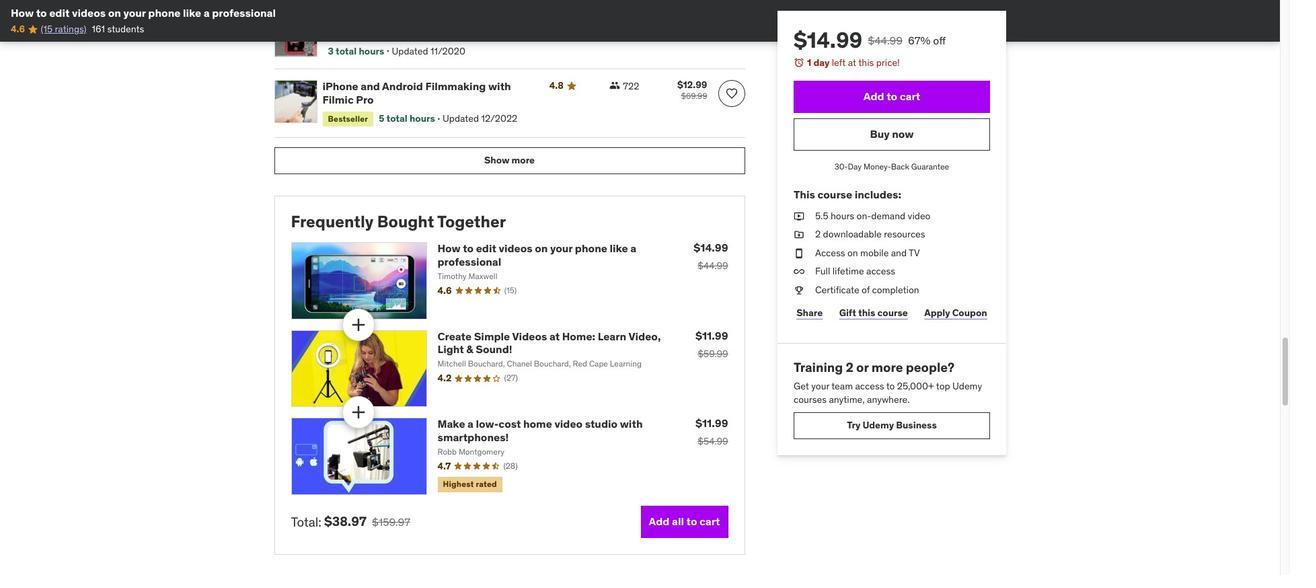 Task type: vqa. For each thing, say whether or not it's contained in the screenshot.
This
yes



Task type: describe. For each thing, give the bounding box(es) containing it.
1 vertical spatial udemy
[[862, 419, 894, 431]]

mobile
[[347, 26, 382, 39]]

add to cart button
[[793, 80, 990, 113]]

robb
[[438, 447, 457, 457]]

alarm image
[[793, 57, 804, 68]]

training
[[793, 359, 843, 375]]

try
[[847, 419, 860, 431]]

back
[[891, 161, 909, 171]]

this course includes:
[[793, 188, 901, 201]]

25,000+
[[897, 380, 934, 392]]

try udemy business
[[847, 419, 937, 431]]

day
[[848, 161, 861, 171]]

how inside how to edit videos on your phone like a professional timothy maxwell
[[438, 242, 461, 255]]

hours for 3 total hours
[[359, 45, 384, 57]]

xsmall image for access
[[793, 247, 804, 260]]

more inside button
[[512, 154, 535, 166]]

access inside training 2 or more people? get your team access to 25,000+ top udemy courses anytime, anywhere.
[[855, 380, 884, 392]]

red
[[573, 359, 587, 369]]

coupon
[[952, 307, 987, 319]]

buy now button
[[793, 118, 990, 150]]

make
[[361, 13, 389, 27]]

professional for how to edit videos on your phone like a professional
[[212, 6, 276, 20]]

apply coupon
[[924, 307, 987, 319]]

full
[[815, 265, 830, 277]]

updated for updated 12/2022
[[443, 113, 479, 125]]

bought
[[377, 211, 434, 232]]

67%
[[908, 34, 930, 47]]

a for how to edit videos on your phone like a professional timothy maxwell
[[631, 242, 637, 255]]

xsmall image for 722
[[610, 80, 620, 91]]

$44.99 for $14.99 $44.99 67% off
[[868, 34, 902, 47]]

add all to cart button
[[641, 506, 728, 538]]

show
[[484, 154, 510, 166]]

5.5
[[815, 210, 828, 222]]

make a low-cost home video studio with smartphones! link
[[438, 417, 643, 444]]

certificate
[[815, 284, 859, 296]]

xsmall image for certificate
[[793, 284, 804, 297]]

total: $38.97 $159.97
[[291, 514, 410, 530]]

edit for how to edit videos on your phone like a professional timothy maxwell
[[476, 242, 496, 255]]

(15
[[41, 23, 53, 35]]

15 reviews element
[[504, 285, 517, 296]]

add for add to cart
[[863, 89, 884, 103]]

highest
[[443, 479, 474, 489]]

bestseller
[[328, 114, 368, 124]]

1 day left at this price!
[[807, 57, 900, 69]]

home
[[523, 417, 552, 431]]

money-
[[863, 161, 891, 171]]

$59.99
[[698, 348, 728, 360]]

udemy inside training 2 or more people? get your team access to 25,000+ top udemy courses anytime, anywhere.
[[952, 380, 982, 392]]

create simple videos at home: learn video, light & sound! link
[[438, 330, 661, 356]]

buy
[[870, 127, 889, 141]]

722
[[623, 80, 639, 92]]

apply
[[924, 307, 950, 319]]

sound!
[[476, 342, 512, 356]]

resources
[[884, 228, 925, 240]]

light
[[438, 342, 464, 356]]

day
[[813, 57, 829, 69]]

total for 5
[[387, 113, 408, 125]]

courses
[[793, 393, 826, 406]]

2 downloadable resources
[[815, 228, 925, 240]]

2 inside training 2 or more people? get your team access to 25,000+ top udemy courses anytime, anywhere.
[[846, 359, 853, 375]]

4.6 for (15 ratings)
[[11, 23, 25, 35]]

access
[[815, 247, 845, 259]]

frequently bought together
[[291, 211, 506, 232]]

xsmall image for full
[[793, 265, 804, 278]]

highest rated
[[443, 479, 497, 489]]

share button
[[793, 300, 825, 327]]

1 vertical spatial and
[[891, 247, 907, 259]]

$11.99 for create simple videos at home: learn video, light & sound!
[[696, 329, 728, 342]]

home:
[[562, 330, 595, 343]]

tv
[[909, 247, 920, 259]]

(15 ratings)
[[41, 23, 87, 35]]

of
[[861, 284, 870, 296]]

create simple videos at home: learn video, light & sound! mitchell bouchard, chanel bouchard, red cape learning
[[438, 330, 661, 369]]

buy now
[[870, 127, 914, 141]]

includes:
[[854, 188, 901, 201]]

5 total hours
[[379, 113, 435, 125]]

show more button
[[274, 147, 745, 174]]

$44.99 for $14.99 $44.99
[[698, 260, 728, 272]]

guarantee
[[911, 161, 949, 171]]

access on mobile and tv
[[815, 247, 920, 259]]

hours for 5 total hours
[[410, 113, 435, 125]]

$54.99
[[698, 436, 728, 448]]

at for home:
[[550, 330, 560, 343]]

$69.99
[[681, 91, 707, 101]]

to for how to edit videos on your phone like a professional
[[36, 6, 47, 20]]

gift
[[839, 307, 856, 319]]

how to make videos for social media on your mobile phone
[[323, 13, 526, 39]]

completion
[[872, 284, 919, 296]]

and inside iphone and android filmmaking with filmic pro
[[361, 80, 380, 93]]

27 reviews element
[[504, 373, 518, 384]]

cost
[[499, 417, 521, 431]]

ratings)
[[55, 23, 87, 35]]

full lifetime access
[[815, 265, 895, 277]]

2 vertical spatial hours
[[830, 210, 854, 222]]

0 horizontal spatial 2
[[815, 228, 820, 240]]

2 bouchard, from the left
[[534, 359, 571, 369]]

a inside make a low-cost home video studio with smartphones! robb montgomery
[[468, 417, 474, 431]]

how to edit videos on your phone like a professional timothy maxwell
[[438, 242, 637, 281]]

updated 11/2020
[[392, 45, 465, 57]]

$12.99 $69.99
[[677, 79, 707, 101]]

anytime,
[[829, 393, 865, 406]]

more inside training 2 or more people? get your team access to 25,000+ top udemy courses anytime, anywhere.
[[871, 359, 903, 375]]

at for this
[[848, 57, 856, 69]]

montgomery
[[459, 447, 504, 457]]

low-
[[476, 417, 499, 431]]

your inside "how to make videos for social media on your mobile phone"
[[323, 26, 345, 39]]

business
[[896, 419, 937, 431]]

how for how to make videos for social media on your mobile phone
[[323, 13, 346, 27]]

media
[[479, 13, 511, 27]]

all
[[672, 515, 684, 528]]

team
[[831, 380, 853, 392]]

people?
[[906, 359, 954, 375]]

with inside iphone and android filmmaking with filmic pro
[[488, 80, 511, 93]]

a for how to edit videos on your phone like a professional
[[204, 6, 210, 20]]



Task type: locate. For each thing, give the bounding box(es) containing it.
with inside make a low-cost home video studio with smartphones! robb montgomery
[[620, 417, 643, 431]]

1 this from the top
[[858, 57, 874, 69]]

xsmall image for 2
[[793, 228, 804, 241]]

a inside how to edit videos on your phone like a professional timothy maxwell
[[631, 242, 637, 255]]

28 reviews element
[[504, 461, 518, 472]]

0 vertical spatial $14.99
[[793, 26, 862, 54]]

1 vertical spatial videos
[[499, 242, 533, 255]]

0 horizontal spatial $14.99
[[694, 241, 728, 255]]

cart inside add to cart button
[[900, 89, 920, 103]]

1 vertical spatial hours
[[410, 113, 435, 125]]

0 horizontal spatial course
[[817, 188, 852, 201]]

1 vertical spatial $44.99
[[698, 260, 728, 272]]

1 horizontal spatial 4.6
[[438, 284, 452, 296]]

1 horizontal spatial add
[[863, 89, 884, 103]]

1 horizontal spatial like
[[610, 242, 628, 255]]

$11.99 up $54.99
[[696, 417, 728, 430]]

rated
[[476, 479, 497, 489]]

1 vertical spatial $11.99
[[696, 417, 728, 430]]

videos inside "how to make videos for social media on your mobile phone"
[[391, 13, 426, 27]]

edit up (15 ratings) in the top of the page
[[49, 6, 70, 20]]

timothy
[[438, 271, 467, 281]]

lifetime
[[832, 265, 864, 277]]

how inside "how to make videos for social media on your mobile phone"
[[323, 13, 346, 27]]

0 horizontal spatial $44.99
[[698, 260, 728, 272]]

video right "home"
[[555, 417, 583, 431]]

and left tv
[[891, 247, 907, 259]]

0 vertical spatial course
[[817, 188, 852, 201]]

0 horizontal spatial udemy
[[862, 419, 894, 431]]

0 vertical spatial total
[[336, 45, 357, 57]]

edit inside how to edit videos on your phone like a professional timothy maxwell
[[476, 242, 496, 255]]

price!
[[876, 57, 900, 69]]

together
[[437, 211, 506, 232]]

total right '3'
[[336, 45, 357, 57]]

4.8
[[549, 80, 564, 92]]

0 horizontal spatial like
[[183, 6, 201, 20]]

create
[[438, 330, 472, 343]]

to inside "how to make videos for social media on your mobile phone"
[[348, 13, 359, 27]]

0 horizontal spatial xsmall image
[[610, 80, 620, 91]]

0 vertical spatial more
[[512, 154, 535, 166]]

1 vertical spatial updated
[[443, 113, 479, 125]]

udemy right try on the right of the page
[[862, 419, 894, 431]]

access down or
[[855, 380, 884, 392]]

0 vertical spatial updated
[[392, 45, 428, 57]]

pro
[[356, 93, 374, 106]]

now
[[892, 127, 914, 141]]

learn
[[598, 330, 626, 343]]

updated down phone at top left
[[392, 45, 428, 57]]

to down "together" at top
[[463, 242, 474, 255]]

$11.99 $59.99
[[696, 329, 728, 360]]

phone
[[148, 6, 181, 20], [575, 242, 607, 255]]

$44.99 inside $14.99 $44.99 67% off
[[868, 34, 902, 47]]

4.2
[[438, 372, 452, 384]]

1 vertical spatial 2
[[846, 359, 853, 375]]

1 horizontal spatial with
[[620, 417, 643, 431]]

smartphones!
[[438, 430, 509, 444]]

0 horizontal spatial with
[[488, 80, 511, 93]]

0 vertical spatial videos
[[391, 13, 426, 27]]

videos
[[391, 13, 426, 27], [512, 330, 547, 343]]

$159.97
[[372, 515, 410, 529]]

demand
[[871, 210, 905, 222]]

$11.99 $54.99
[[696, 417, 728, 448]]

0 vertical spatial access
[[866, 265, 895, 277]]

0 vertical spatial 4.6
[[11, 23, 25, 35]]

with
[[488, 80, 511, 93], [620, 417, 643, 431]]

to inside training 2 or more people? get your team access to 25,000+ top udemy courses anytime, anywhere.
[[886, 380, 895, 392]]

1 vertical spatial edit
[[476, 242, 496, 255]]

2 xsmall image from the top
[[793, 247, 804, 260]]

to up anywhere.
[[886, 380, 895, 392]]

161 students
[[92, 23, 144, 35]]

to right all
[[687, 515, 697, 528]]

wishlist image
[[725, 87, 738, 101]]

xsmall image up the 'share'
[[793, 284, 804, 297]]

xsmall image for 5.5 hours on-demand video
[[793, 210, 804, 223]]

3
[[328, 45, 334, 57]]

videos up (15)
[[499, 242, 533, 255]]

0 horizontal spatial updated
[[392, 45, 428, 57]]

course down completion
[[877, 307, 908, 319]]

1 vertical spatial video
[[555, 417, 583, 431]]

2 down 5.5
[[815, 228, 820, 240]]

video inside make a low-cost home video studio with smartphones! robb montgomery
[[555, 417, 583, 431]]

to for add to cart
[[886, 89, 897, 103]]

$14.99 for $14.99 $44.99
[[694, 241, 728, 255]]

161
[[92, 23, 105, 35]]

how for how to edit videos on your phone like a professional
[[11, 6, 34, 20]]

frequently
[[291, 211, 374, 232]]

gift this course link
[[836, 300, 911, 327]]

0 vertical spatial like
[[183, 6, 201, 20]]

certificate of completion
[[815, 284, 919, 296]]

0 vertical spatial $44.99
[[868, 34, 902, 47]]

like inside how to edit videos on your phone like a professional timothy maxwell
[[610, 242, 628, 255]]

access down mobile
[[866, 265, 895, 277]]

$44.99 inside $14.99 $44.99
[[698, 260, 728, 272]]

1 horizontal spatial course
[[877, 307, 908, 319]]

1 horizontal spatial phone
[[575, 242, 607, 255]]

0 horizontal spatial add
[[649, 515, 670, 528]]

0 vertical spatial this
[[858, 57, 874, 69]]

0 vertical spatial videos
[[72, 6, 106, 20]]

video up resources
[[908, 210, 930, 222]]

filmmaking
[[425, 80, 486, 93]]

1 vertical spatial more
[[871, 359, 903, 375]]

iphone and android filmmaking with filmic pro
[[323, 80, 511, 106]]

to up (15 on the top left
[[36, 6, 47, 20]]

4.6 left (15 on the top left
[[11, 23, 25, 35]]

videos inside the create simple videos at home: learn video, light & sound! mitchell bouchard, chanel bouchard, red cape learning
[[512, 330, 547, 343]]

3 xsmall image from the top
[[793, 265, 804, 278]]

on
[[108, 6, 121, 20], [513, 13, 526, 27], [535, 242, 548, 255], [847, 247, 858, 259]]

1 vertical spatial like
[[610, 242, 628, 255]]

0 horizontal spatial videos
[[391, 13, 426, 27]]

5
[[379, 113, 384, 125]]

1 horizontal spatial edit
[[476, 242, 496, 255]]

show more
[[484, 154, 535, 166]]

2
[[815, 228, 820, 240], [846, 359, 853, 375]]

bouchard, down sound!
[[468, 359, 505, 369]]

phone for how to edit videos on your phone like a professional
[[148, 6, 181, 20]]

updated 12/2022
[[443, 113, 518, 125]]

add to cart
[[863, 89, 920, 103]]

android
[[382, 80, 423, 93]]

more right or
[[871, 359, 903, 375]]

1 vertical spatial videos
[[512, 330, 547, 343]]

0 horizontal spatial 4.6
[[11, 23, 25, 35]]

professional for how to edit videos on your phone like a professional timothy maxwell
[[438, 255, 501, 268]]

1 vertical spatial add
[[649, 515, 670, 528]]

2 horizontal spatial a
[[631, 242, 637, 255]]

bouchard,
[[468, 359, 505, 369], [534, 359, 571, 369]]

1 vertical spatial with
[[620, 417, 643, 431]]

4.6 for (15)
[[438, 284, 452, 296]]

like
[[183, 6, 201, 20], [610, 242, 628, 255]]

at left home:
[[550, 330, 560, 343]]

1 vertical spatial professional
[[438, 255, 501, 268]]

1 vertical spatial xsmall image
[[793, 210, 804, 223]]

0 horizontal spatial hours
[[359, 45, 384, 57]]

0 horizontal spatial professional
[[212, 6, 276, 20]]

apply coupon button
[[921, 300, 990, 327]]

add for add all to cart
[[649, 515, 670, 528]]

1 horizontal spatial 2
[[846, 359, 853, 375]]

more
[[512, 154, 535, 166], [871, 359, 903, 375]]

how
[[11, 6, 34, 20], [323, 13, 346, 27], [438, 242, 461, 255]]

1 horizontal spatial at
[[848, 57, 856, 69]]

training 2 or more people? get your team access to 25,000+ top udemy courses anytime, anywhere.
[[793, 359, 982, 406]]

social
[[445, 13, 477, 27]]

xsmall image left full
[[793, 265, 804, 278]]

and right 'iphone'
[[361, 80, 380, 93]]

this right gift
[[858, 307, 875, 319]]

like for how to edit videos on your phone like a professional timothy maxwell
[[610, 242, 628, 255]]

more right show
[[512, 154, 535, 166]]

on inside how to edit videos on your phone like a professional timothy maxwell
[[535, 242, 548, 255]]

0 horizontal spatial at
[[550, 330, 560, 343]]

30-
[[834, 161, 848, 171]]

0 vertical spatial $11.99
[[696, 329, 728, 342]]

videos up 161
[[72, 6, 106, 20]]

4.7
[[438, 460, 451, 472]]

to down price!
[[886, 89, 897, 103]]

12/2022
[[481, 113, 518, 125]]

1 horizontal spatial bouchard,
[[534, 359, 571, 369]]

4 xsmall image from the top
[[793, 284, 804, 297]]

1 vertical spatial total
[[387, 113, 408, 125]]

0 vertical spatial a
[[204, 6, 210, 20]]

1 bouchard, from the left
[[468, 359, 505, 369]]

with up 12/2022
[[488, 80, 511, 93]]

30-day money-back guarantee
[[834, 161, 949, 171]]

1 horizontal spatial and
[[891, 247, 907, 259]]

add down price!
[[863, 89, 884, 103]]

1 vertical spatial 4.6
[[438, 284, 452, 296]]

videos up chanel
[[512, 330, 547, 343]]

$11.99 for make a low-cost home video studio with smartphones!
[[696, 417, 728, 430]]

students
[[107, 23, 144, 35]]

0 vertical spatial professional
[[212, 6, 276, 20]]

$14.99 $44.99
[[694, 241, 728, 272]]

2 vertical spatial a
[[468, 417, 474, 431]]

0 vertical spatial add
[[863, 89, 884, 103]]

total:
[[291, 514, 321, 530]]

xsmall image
[[793, 228, 804, 241], [793, 247, 804, 260], [793, 265, 804, 278], [793, 284, 804, 297]]

0 vertical spatial hours
[[359, 45, 384, 57]]

and
[[361, 80, 380, 93], [891, 247, 907, 259]]

updated
[[392, 45, 428, 57], [443, 113, 479, 125]]

$11.99
[[696, 329, 728, 342], [696, 417, 728, 430]]

1 horizontal spatial professional
[[438, 255, 501, 268]]

$14.99 $44.99 67% off
[[793, 26, 946, 54]]

0 horizontal spatial videos
[[72, 6, 106, 20]]

1 horizontal spatial $44.99
[[868, 34, 902, 47]]

simple
[[474, 330, 510, 343]]

course
[[817, 188, 852, 201], [877, 307, 908, 319]]

videos
[[72, 6, 106, 20], [499, 242, 533, 255]]

1 horizontal spatial updated
[[443, 113, 479, 125]]

xsmall image left 722
[[610, 80, 620, 91]]

hours down iphone and android filmmaking with filmic pro link
[[410, 113, 435, 125]]

your inside how to edit videos on your phone like a professional timothy maxwell
[[550, 242, 573, 255]]

edit
[[49, 6, 70, 20], [476, 242, 496, 255]]

mitchell
[[438, 359, 466, 369]]

at right left
[[848, 57, 856, 69]]

1 horizontal spatial a
[[468, 417, 474, 431]]

1 vertical spatial access
[[855, 380, 884, 392]]

total right 5
[[387, 113, 408, 125]]

0 vertical spatial phone
[[148, 6, 181, 20]]

to for how to edit videos on your phone like a professional timothy maxwell
[[463, 242, 474, 255]]

video,
[[629, 330, 661, 343]]

1 vertical spatial $14.99
[[694, 241, 728, 255]]

hours down mobile
[[359, 45, 384, 57]]

total for 3
[[336, 45, 357, 57]]

udemy right the top
[[952, 380, 982, 392]]

at
[[848, 57, 856, 69], [550, 330, 560, 343]]

1 vertical spatial this
[[858, 307, 875, 319]]

videos for how to edit videos on your phone like a professional
[[72, 6, 106, 20]]

1 horizontal spatial videos
[[512, 330, 547, 343]]

0 vertical spatial 2
[[815, 228, 820, 240]]

0 vertical spatial at
[[848, 57, 856, 69]]

this inside gift this course link
[[858, 307, 875, 319]]

1 vertical spatial course
[[877, 307, 908, 319]]

to for how to make videos for social media on your mobile phone
[[348, 13, 359, 27]]

0 vertical spatial cart
[[900, 89, 920, 103]]

2 left or
[[846, 359, 853, 375]]

videos left for
[[391, 13, 426, 27]]

downloadable
[[823, 228, 881, 240]]

professional inside how to edit videos on your phone like a professional timothy maxwell
[[438, 255, 501, 268]]

0 horizontal spatial a
[[204, 6, 210, 20]]

1 horizontal spatial xsmall image
[[793, 210, 804, 223]]

1 vertical spatial at
[[550, 330, 560, 343]]

course up 5.5
[[817, 188, 852, 201]]

to inside how to edit videos on your phone like a professional timothy maxwell
[[463, 242, 474, 255]]

with right studio
[[620, 417, 643, 431]]

cart right all
[[700, 515, 720, 528]]

to
[[36, 6, 47, 20], [348, 13, 359, 27], [886, 89, 897, 103], [463, 242, 474, 255], [886, 380, 895, 392], [687, 515, 697, 528]]

1 horizontal spatial total
[[387, 113, 408, 125]]

cart inside add all to cart button
[[700, 515, 720, 528]]

2 $11.99 from the top
[[696, 417, 728, 430]]

xsmall image down this
[[793, 210, 804, 223]]

0 horizontal spatial cart
[[700, 515, 720, 528]]

1 horizontal spatial $14.99
[[793, 26, 862, 54]]

phone for how to edit videos on your phone like a professional timothy maxwell
[[575, 242, 607, 255]]

add left all
[[649, 515, 670, 528]]

cart up now
[[900, 89, 920, 103]]

updated down filmmaking
[[443, 113, 479, 125]]

videos inside how to edit videos on your phone like a professional timothy maxwell
[[499, 242, 533, 255]]

xsmall image
[[610, 80, 620, 91], [793, 210, 804, 223]]

1 $11.99 from the top
[[696, 329, 728, 342]]

2 horizontal spatial hours
[[830, 210, 854, 222]]

videos for how to edit videos on your phone like a professional timothy maxwell
[[499, 242, 533, 255]]

1 horizontal spatial hours
[[410, 113, 435, 125]]

1 horizontal spatial cart
[[900, 89, 920, 103]]

0 vertical spatial udemy
[[952, 380, 982, 392]]

0 horizontal spatial how
[[11, 6, 34, 20]]

0 vertical spatial video
[[908, 210, 930, 222]]

0 vertical spatial xsmall image
[[610, 80, 620, 91]]

updated for updated 11/2020
[[392, 45, 428, 57]]

at inside the create simple videos at home: learn video, light & sound! mitchell bouchard, chanel bouchard, red cape learning
[[550, 330, 560, 343]]

2 this from the top
[[858, 307, 875, 319]]

this
[[793, 188, 815, 201]]

$11.99 up the $59.99
[[696, 329, 728, 342]]

cape
[[589, 359, 608, 369]]

(15)
[[504, 285, 517, 295]]

1 horizontal spatial udemy
[[952, 380, 982, 392]]

(28)
[[504, 461, 518, 471]]

maxwell
[[469, 271, 498, 281]]

4.6 down timothy
[[438, 284, 452, 296]]

to left make
[[348, 13, 359, 27]]

bouchard, down create simple videos at home: learn video, light & sound! link
[[534, 359, 571, 369]]

on inside "how to make videos for social media on your mobile phone"
[[513, 13, 526, 27]]

(27)
[[504, 373, 518, 383]]

learning
[[610, 359, 642, 369]]

0 horizontal spatial video
[[555, 417, 583, 431]]

$14.99
[[793, 26, 862, 54], [694, 241, 728, 255]]

get
[[793, 380, 809, 392]]

your inside training 2 or more people? get your team access to 25,000+ top udemy courses anytime, anywhere.
[[811, 380, 829, 392]]

4.6
[[11, 23, 25, 35], [438, 284, 452, 296]]

how to edit videos on your phone like a professional link
[[438, 242, 637, 268]]

1 xsmall image from the top
[[793, 228, 804, 241]]

add all to cart
[[649, 515, 720, 528]]

edit for how to edit videos on your phone like a professional
[[49, 6, 70, 20]]

xsmall image left 'access'
[[793, 247, 804, 260]]

this left price!
[[858, 57, 874, 69]]

edit up 'maxwell'
[[476, 242, 496, 255]]

0 horizontal spatial bouchard,
[[468, 359, 505, 369]]

xsmall image down this
[[793, 228, 804, 241]]

1 horizontal spatial how
[[323, 13, 346, 27]]

&
[[466, 342, 473, 356]]

$14.99 for $14.99 $44.99 67% off
[[793, 26, 862, 54]]

how to make videos for social media on your mobile phone link
[[323, 13, 533, 40]]

hours right 5.5
[[830, 210, 854, 222]]

1 vertical spatial cart
[[700, 515, 720, 528]]

like for how to edit videos on your phone like a professional
[[183, 6, 201, 20]]

0 horizontal spatial edit
[[49, 6, 70, 20]]

1 horizontal spatial video
[[908, 210, 930, 222]]

phone inside how to edit videos on your phone like a professional timothy maxwell
[[575, 242, 607, 255]]

0 horizontal spatial phone
[[148, 6, 181, 20]]



